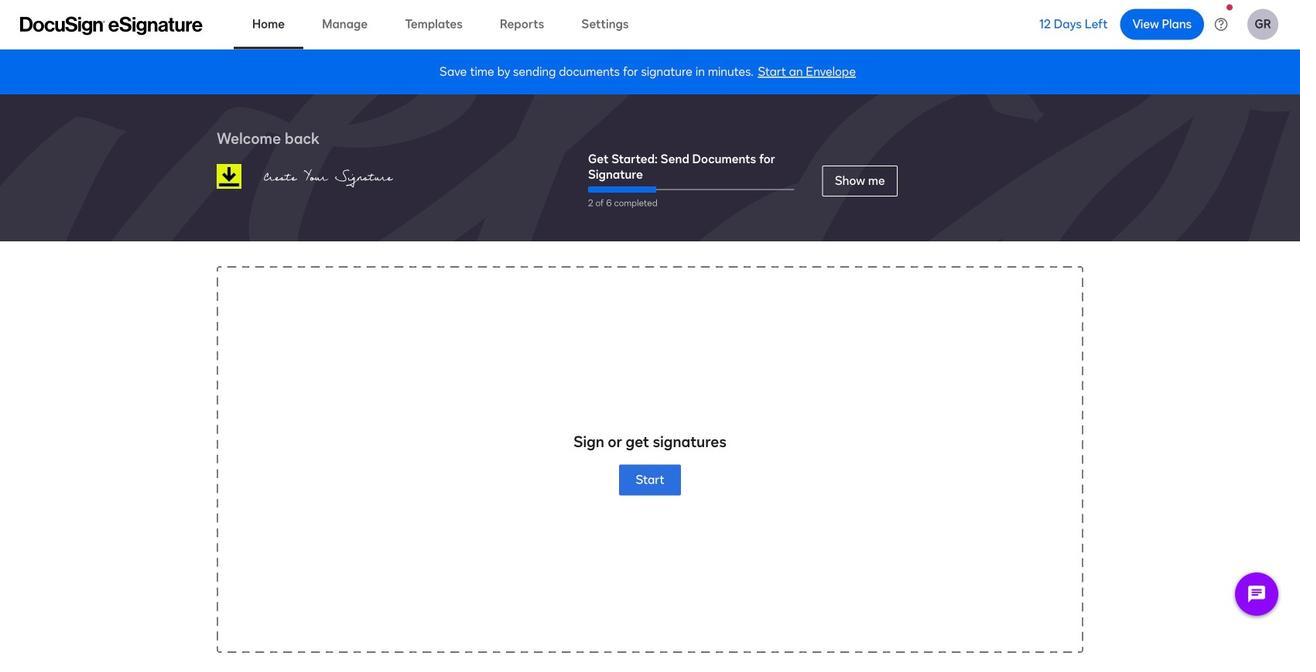 Task type: locate. For each thing, give the bounding box(es) containing it.
docusign esignature image
[[20, 17, 203, 35]]



Task type: describe. For each thing, give the bounding box(es) containing it.
docusignlogo image
[[217, 164, 242, 189]]



Task type: vqa. For each thing, say whether or not it's contained in the screenshot.
the bottom Waiting for Others image
no



